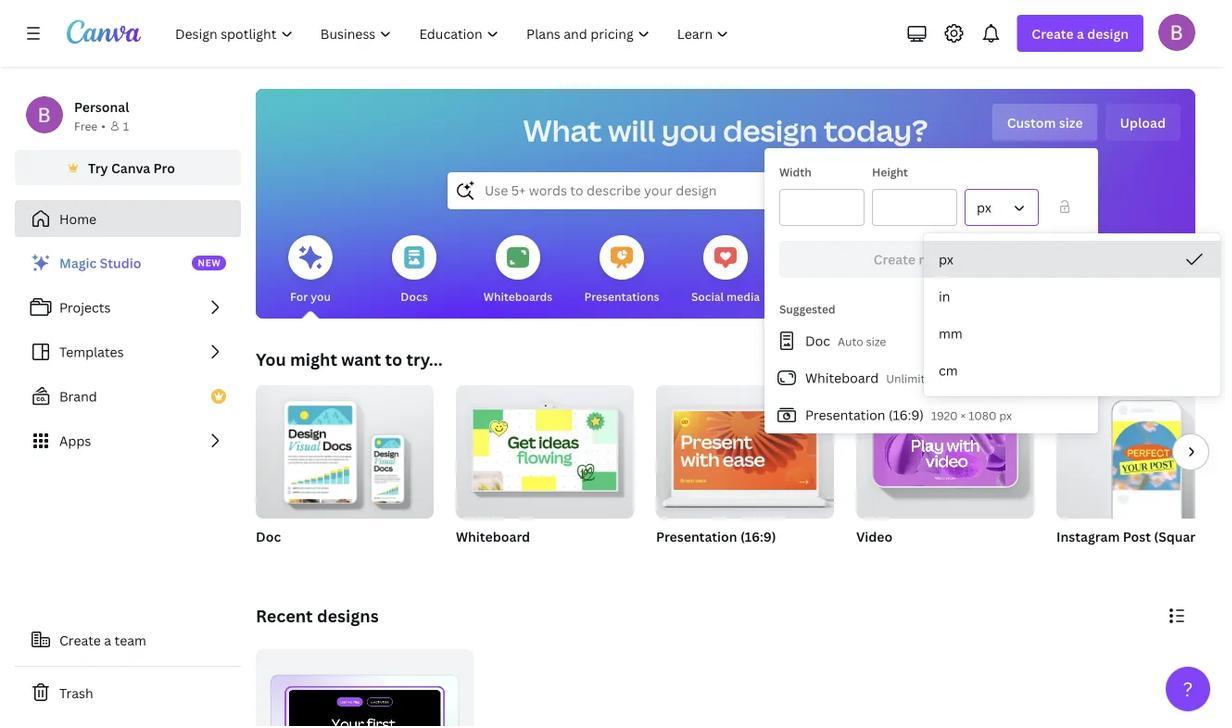 Task type: locate. For each thing, give the bounding box(es) containing it.
1 vertical spatial doc
[[256, 528, 281, 546]]

presentation (16:9) 1920 × 1080 px
[[806, 406, 1012, 424]]

create left new in the right of the page
[[874, 251, 916, 268]]

brand link
[[15, 378, 241, 415]]

0 horizontal spatial a
[[104, 632, 111, 649]]

Width number field
[[792, 190, 853, 225]]

to
[[385, 348, 402, 371]]

create a design button
[[1017, 15, 1144, 52]]

0 horizontal spatial size
[[866, 334, 886, 349]]

px right 1920
[[1000, 408, 1012, 424]]

0 vertical spatial doc
[[806, 332, 831, 350]]

doc inside group
[[256, 528, 281, 546]]

whiteboards
[[484, 289, 553, 304]]

presentation for presentation (16:9)
[[656, 528, 737, 546]]

1 horizontal spatial design
[[948, 251, 989, 268]]

2 horizontal spatial design
[[1088, 25, 1129, 42]]

1 horizontal spatial doc
[[806, 332, 831, 350]]

units: px list box
[[924, 241, 1221, 389]]

instagram post (square) group
[[1057, 386, 1225, 569]]

size right "auto"
[[866, 334, 886, 349]]

1080
[[969, 408, 997, 424], [1057, 552, 1085, 567], [1096, 552, 1124, 567]]

0 horizontal spatial whiteboard unlimited
[[456, 528, 530, 567]]

print products button
[[894, 222, 973, 319]]

what will you design today?
[[523, 110, 928, 151]]

create inside create a design dropdown button
[[1032, 25, 1074, 42]]

0 horizontal spatial 1080
[[969, 408, 997, 424]]

0 vertical spatial presentation
[[806, 406, 886, 424]]

group for video
[[857, 386, 1035, 519]]

1 horizontal spatial ×
[[1088, 552, 1093, 567]]

0 horizontal spatial presentation
[[656, 528, 737, 546]]

group
[[256, 378, 434, 519], [456, 378, 634, 519], [656, 386, 834, 519], [857, 386, 1035, 519], [1057, 386, 1225, 519]]

Units: px button
[[965, 189, 1039, 226]]

design inside dropdown button
[[1088, 25, 1129, 42]]

1 vertical spatial ×
[[1088, 552, 1093, 567]]

2 vertical spatial create
[[59, 632, 101, 649]]

whiteboard inside group
[[456, 528, 530, 546]]

templates link
[[15, 334, 241, 371]]

0 horizontal spatial (16:9)
[[741, 528, 776, 546]]

0 vertical spatial design
[[1088, 25, 1129, 42]]

2 horizontal spatial 1080
[[1096, 552, 1124, 567]]

design right new in the right of the page
[[948, 251, 989, 268]]

doc up the recent
[[256, 528, 281, 546]]

videos button
[[807, 222, 852, 319]]

whiteboard unlimited
[[806, 369, 939, 387], [456, 528, 530, 567]]

list
[[15, 245, 241, 460], [765, 323, 1098, 434]]

upload
[[1120, 114, 1166, 131]]

might
[[290, 348, 337, 371]]

0 horizontal spatial ×
[[961, 408, 966, 424]]

1 horizontal spatial (16:9)
[[889, 406, 924, 424]]

presentations button
[[584, 222, 660, 319]]

print products
[[894, 289, 973, 304]]

social media button
[[691, 222, 760, 319]]

a
[[1077, 25, 1085, 42], [104, 632, 111, 649]]

0 horizontal spatial list
[[15, 245, 241, 460]]

(16:9) inside group
[[741, 528, 776, 546]]

list containing doc
[[765, 323, 1098, 434]]

free
[[74, 118, 98, 133]]

2 horizontal spatial create
[[1032, 25, 1074, 42]]

1 vertical spatial you
[[311, 289, 331, 304]]

create a team
[[59, 632, 146, 649]]

1 horizontal spatial whiteboard
[[806, 369, 879, 387]]

px
[[977, 199, 992, 216], [939, 251, 954, 268], [1000, 408, 1012, 424], [1126, 552, 1139, 567]]

(16:9)
[[889, 406, 924, 424], [741, 528, 776, 546]]

0 horizontal spatial whiteboard
[[456, 528, 530, 546]]

create up custom size
[[1032, 25, 1074, 42]]

1 vertical spatial presentation
[[656, 528, 737, 546]]

custom
[[1007, 114, 1056, 131]]

1 vertical spatial design
[[723, 110, 818, 151]]

a for team
[[104, 632, 111, 649]]

(16:9) for presentation (16:9) 1920 × 1080 px
[[889, 406, 924, 424]]

0 vertical spatial ×
[[961, 408, 966, 424]]

1 vertical spatial (16:9)
[[741, 528, 776, 546]]

whiteboard unlimited inside whiteboard group
[[456, 528, 530, 567]]

group for doc
[[256, 378, 434, 519]]

design inside button
[[948, 251, 989, 268]]

×
[[961, 408, 966, 424], [1088, 552, 1093, 567]]

docs button
[[392, 222, 437, 319]]

design for create new design
[[948, 251, 989, 268]]

0 vertical spatial you
[[662, 110, 717, 151]]

× right 1920
[[961, 408, 966, 424]]

1 horizontal spatial size
[[1059, 114, 1083, 131]]

recent
[[256, 605, 313, 628]]

home
[[59, 210, 97, 228]]

0 vertical spatial create
[[1032, 25, 1074, 42]]

presentation inside group
[[656, 528, 737, 546]]

0 vertical spatial size
[[1059, 114, 1083, 131]]

0 horizontal spatial you
[[311, 289, 331, 304]]

mm option
[[924, 315, 1221, 352]]

1 horizontal spatial list
[[765, 323, 1098, 434]]

create left team
[[59, 632, 101, 649]]

magic studio
[[59, 254, 141, 272]]

you right for
[[311, 289, 331, 304]]

apps
[[59, 432, 91, 450]]

presentation
[[806, 406, 886, 424], [656, 528, 737, 546]]

1 horizontal spatial presentation
[[806, 406, 886, 424]]

px inside instagram post (square) 1080 × 1080 px
[[1126, 552, 1139, 567]]

0 horizontal spatial unlimited
[[456, 552, 509, 567]]

studio
[[100, 254, 141, 272]]

mm
[[939, 325, 963, 343]]

1 horizontal spatial create
[[874, 251, 916, 268]]

create inside button
[[874, 251, 916, 268]]

cm button
[[924, 352, 1221, 389]]

0 vertical spatial a
[[1077, 25, 1085, 42]]

media
[[727, 289, 760, 304]]

size
[[1059, 114, 1083, 131], [866, 334, 886, 349]]

a inside create a design dropdown button
[[1077, 25, 1085, 42]]

will
[[608, 110, 656, 151]]

in option
[[924, 278, 1221, 315]]

for
[[290, 289, 308, 304]]

you right will
[[662, 110, 717, 151]]

0 vertical spatial unlimited
[[886, 371, 939, 387]]

canva
[[111, 159, 150, 177]]

cm option
[[924, 352, 1221, 389]]

create
[[1032, 25, 1074, 42], [874, 251, 916, 268], [59, 632, 101, 649]]

doc group
[[256, 378, 434, 569]]

social
[[691, 289, 724, 304]]

1
[[123, 118, 129, 133]]

templates
[[59, 343, 124, 361]]

(16:9) for presentation (16:9)
[[741, 528, 776, 546]]

doc
[[806, 332, 831, 350], [256, 528, 281, 546]]

px right height number field
[[977, 199, 992, 216]]

video group
[[857, 386, 1035, 569]]

1 vertical spatial size
[[866, 334, 886, 349]]

0 vertical spatial (16:9)
[[889, 406, 924, 424]]

1 horizontal spatial a
[[1077, 25, 1085, 42]]

doc left "auto"
[[806, 332, 831, 350]]

presentation for presentation (16:9) 1920 × 1080 px
[[806, 406, 886, 424]]

px up the products
[[939, 251, 954, 268]]

create for create a design
[[1032, 25, 1074, 42]]

1 vertical spatial unlimited
[[456, 552, 509, 567]]

0 horizontal spatial create
[[59, 632, 101, 649]]

1 horizontal spatial you
[[662, 110, 717, 151]]

design up width
[[723, 110, 818, 151]]

create inside create a team button
[[59, 632, 101, 649]]

1 vertical spatial a
[[104, 632, 111, 649]]

in button
[[924, 278, 1221, 315]]

group for whiteboard
[[456, 378, 634, 519]]

px down post
[[1126, 552, 1139, 567]]

× down instagram
[[1088, 552, 1093, 567]]

2 vertical spatial design
[[948, 251, 989, 268]]

try...
[[406, 348, 443, 371]]

instagram
[[1057, 528, 1120, 546]]

1 vertical spatial create
[[874, 251, 916, 268]]

design for create a design
[[1088, 25, 1129, 42]]

whiteboard
[[806, 369, 879, 387], [456, 528, 530, 546]]

1 vertical spatial whiteboard
[[456, 528, 530, 546]]

design left "bob builder" icon
[[1088, 25, 1129, 42]]

0 horizontal spatial design
[[723, 110, 818, 151]]

presentations
[[584, 289, 660, 304]]

try canva pro
[[88, 159, 175, 177]]

designs
[[317, 605, 379, 628]]

1920
[[932, 408, 958, 424]]

you inside for you button
[[311, 289, 331, 304]]

projects
[[59, 299, 111, 317]]

1 vertical spatial whiteboard unlimited
[[456, 528, 530, 567]]

doc for doc
[[256, 528, 281, 546]]

unlimited
[[886, 371, 939, 387], [456, 552, 509, 567]]

0 vertical spatial whiteboard unlimited
[[806, 369, 939, 387]]

you
[[662, 110, 717, 151], [311, 289, 331, 304]]

None search field
[[448, 172, 1004, 209]]

0 horizontal spatial doc
[[256, 528, 281, 546]]

size right custom
[[1059, 114, 1083, 131]]

trash link
[[15, 675, 241, 712]]

px option
[[924, 241, 1221, 278]]

size inside custom size dropdown button
[[1059, 114, 1083, 131]]

a inside create a team button
[[104, 632, 111, 649]]



Task type: describe. For each thing, give the bounding box(es) containing it.
apps link
[[15, 423, 241, 460]]

magic
[[59, 254, 97, 272]]

free •
[[74, 118, 106, 133]]

custom size button
[[992, 104, 1098, 141]]

new
[[919, 251, 945, 268]]

presentation (16:9) group
[[656, 386, 834, 569]]

try canva pro button
[[15, 150, 241, 185]]

top level navigation element
[[163, 15, 745, 52]]

unlimited inside whiteboard group
[[456, 552, 509, 567]]

list containing magic studio
[[15, 245, 241, 460]]

px button
[[924, 241, 1221, 278]]

•
[[101, 118, 106, 133]]

for you button
[[288, 222, 333, 319]]

bob builder image
[[1159, 14, 1196, 51]]

size inside doc auto size
[[866, 334, 886, 349]]

for you
[[290, 289, 331, 304]]

personal
[[74, 98, 129, 115]]

1 horizontal spatial whiteboard unlimited
[[806, 369, 939, 387]]

what
[[523, 110, 602, 151]]

new
[[198, 257, 221, 269]]

brand
[[59, 388, 97, 406]]

video
[[857, 528, 893, 546]]

trash
[[59, 685, 93, 702]]

(square)
[[1154, 528, 1208, 546]]

create for create new design
[[874, 251, 916, 268]]

post
[[1123, 528, 1151, 546]]

width
[[780, 165, 812, 180]]

px inside button
[[939, 251, 954, 268]]

× inside presentation (16:9) 1920 × 1080 px
[[961, 408, 966, 424]]

you
[[256, 348, 286, 371]]

px inside 'button'
[[977, 199, 992, 216]]

create for create a team
[[59, 632, 101, 649]]

projects link
[[15, 289, 241, 326]]

doc for doc auto size
[[806, 332, 831, 350]]

group for presentation (16:9)
[[656, 386, 834, 519]]

products
[[924, 289, 973, 304]]

pro
[[153, 159, 175, 177]]

create new design
[[874, 251, 989, 268]]

1 horizontal spatial 1080
[[1057, 552, 1085, 567]]

whiteboards button
[[484, 222, 553, 319]]

custom size
[[1007, 114, 1083, 131]]

1 horizontal spatial unlimited
[[886, 371, 939, 387]]

doc auto size
[[806, 332, 886, 350]]

cm
[[939, 362, 958, 380]]

create a design
[[1032, 25, 1129, 42]]

a for design
[[1077, 25, 1085, 42]]

× inside instagram post (square) 1080 × 1080 px
[[1088, 552, 1093, 567]]

height
[[872, 165, 908, 180]]

try
[[88, 159, 108, 177]]

? button
[[1166, 667, 1211, 712]]

home link
[[15, 200, 241, 237]]

instagram post (square) 1080 × 1080 px
[[1057, 528, 1208, 567]]

print
[[894, 289, 921, 304]]

suggested
[[780, 302, 836, 317]]

want
[[341, 348, 381, 371]]

upload button
[[1105, 104, 1181, 141]]

social media
[[691, 289, 760, 304]]

create new design button
[[780, 241, 1084, 278]]

0 vertical spatial whiteboard
[[806, 369, 879, 387]]

px inside presentation (16:9) 1920 × 1080 px
[[1000, 408, 1012, 424]]

whiteboard group
[[456, 378, 634, 569]]

today?
[[824, 110, 928, 151]]

1080 × 1080 px button
[[1057, 551, 1157, 569]]

group for instagram post (square)
[[1057, 386, 1225, 519]]

presentation (16:9)
[[656, 528, 776, 546]]

you might want to try...
[[256, 348, 443, 371]]

team
[[115, 632, 146, 649]]

docs
[[401, 289, 428, 304]]

Search search field
[[485, 173, 967, 209]]

Height number field
[[884, 190, 946, 225]]

mm button
[[924, 315, 1221, 352]]

?
[[1183, 676, 1193, 703]]

1080 inside presentation (16:9) 1920 × 1080 px
[[969, 408, 997, 424]]

in
[[939, 288, 951, 305]]

videos
[[811, 289, 848, 304]]

recent designs
[[256, 605, 379, 628]]

auto
[[838, 334, 864, 349]]

create a team button
[[15, 622, 241, 659]]



Task type: vqa. For each thing, say whether or not it's contained in the screenshot.
the Apps button
no



